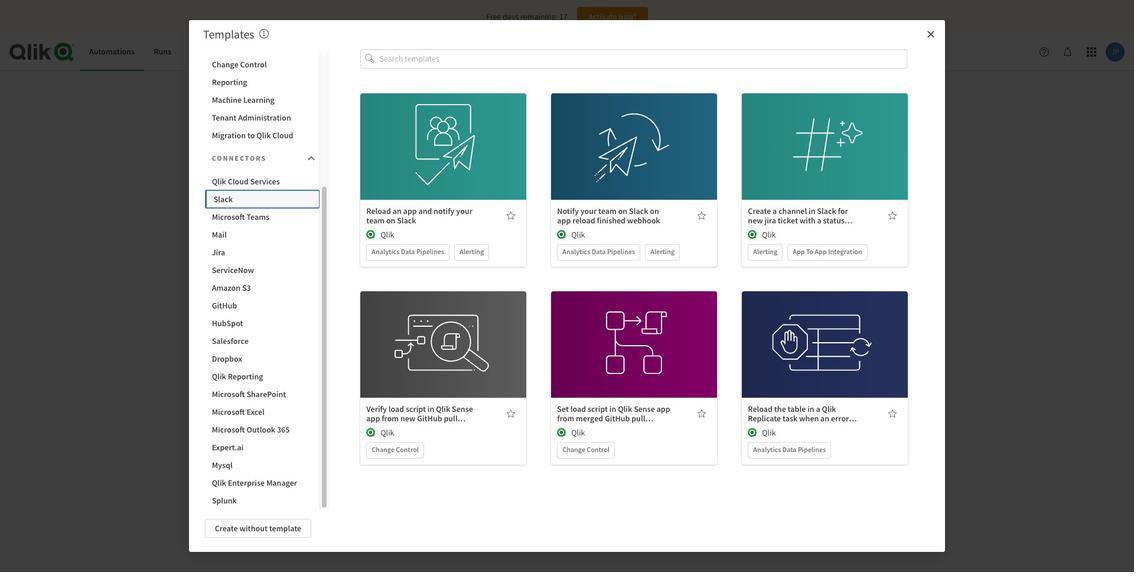Task type: vqa. For each thing, say whether or not it's contained in the screenshot.
Alerting associated with Notify your team on Slack on app reload finished webhook
yes



Task type: describe. For each thing, give the bounding box(es) containing it.
qlik reporting button
[[205, 368, 320, 385]]

verify
[[367, 403, 387, 414]]

status
[[824, 215, 845, 226]]

free days remaining: 17
[[486, 11, 568, 22]]

2 horizontal spatial on
[[650, 205, 659, 216]]

any
[[559, 336, 574, 348]]

do
[[509, 336, 520, 348]]

now!
[[619, 11, 637, 22]]

2 horizontal spatial data
[[783, 445, 797, 454]]

qlik image for reload an app and notify your team on slack
[[367, 230, 376, 239]]

mysql
[[212, 460, 233, 470]]

template for verify load script in qlik sense app from new github pull request
[[435, 326, 467, 337]]

details for set load script in qlik sense app from merged github pull request
[[622, 352, 647, 363]]

tenant
[[212, 112, 237, 123]]

qlik enterprise manager
[[212, 478, 297, 488]]

2 horizontal spatial analytics
[[754, 445, 782, 454]]

create for create without template
[[215, 523, 238, 534]]

hubspot button
[[205, 314, 320, 332]]

use for merged
[[611, 326, 624, 337]]

verify load script in qlik sense app from new github pull request
[[367, 403, 473, 433]]

use template for set load script in qlik sense app from merged github pull request
[[611, 326, 658, 337]]

from for verify
[[382, 413, 399, 424]]

amazon s3 button
[[205, 279, 320, 297]]

microsoft teams
[[212, 212, 270, 222]]

cloud inside 'button'
[[273, 130, 293, 141]]

slack button
[[205, 190, 320, 208]]

change inside button
[[212, 59, 239, 70]]

request for verify
[[367, 422, 394, 433]]

and
[[419, 205, 432, 216]]

merged
[[576, 413, 604, 424]]

activate
[[589, 11, 617, 22]]

reporting inside qlik reporting button
[[228, 371, 263, 382]]

2 horizontal spatial analytics data pipelines
[[754, 445, 826, 454]]

jira
[[765, 215, 777, 226]]

machine
[[212, 95, 242, 105]]

2 app from the left
[[815, 247, 827, 256]]

pipelines for slack
[[417, 247, 445, 256]]

qlik inside 'button'
[[257, 130, 271, 141]]

set load script in qlik sense app from merged github pull request
[[558, 403, 671, 433]]

new inside verify load script in qlik sense app from new github pull request
[[401, 413, 416, 424]]

add to favorites image for create a channel in slack for new jira ticket with a status change
[[888, 211, 898, 220]]

automations button
[[80, 33, 144, 71]]

reload
[[367, 205, 391, 216]]

add to favorites image for your
[[507, 211, 516, 220]]

notify
[[558, 205, 579, 216]]

without
[[240, 523, 268, 534]]

your inside reload an app and notify your team on slack
[[456, 205, 473, 216]]

tenant administration button
[[205, 109, 320, 126]]

jira button
[[205, 243, 320, 261]]

use template button for set load script in qlik sense app from merged github pull request
[[598, 322, 672, 341]]

slack inside reload an app and notify your team on slack
[[397, 215, 416, 226]]

reporting inside reporting button
[[212, 77, 247, 87]]

qlik inside button
[[212, 176, 226, 187]]

enterprise
[[228, 478, 265, 488]]

you
[[493, 336, 508, 348]]

close image
[[927, 30, 936, 39]]

qlik cloud services
[[212, 176, 280, 187]]

microsoft for microsoft teams
[[212, 212, 245, 222]]

change control inside button
[[212, 59, 267, 70]]

slack inside notify your team on slack on app reload finished webhook
[[629, 205, 649, 216]]

machine learning button
[[205, 91, 320, 109]]

migration
[[212, 130, 246, 141]]

in for new
[[428, 403, 435, 414]]

change for verify load script in qlik sense app from new github pull request
[[372, 445, 395, 454]]

details button for set load script in qlik sense app from merged github pull request
[[598, 348, 672, 367]]

dropbox button
[[205, 350, 320, 368]]

analytics data pipelines for finished
[[563, 247, 635, 256]]

sense for set load script in qlik sense app from merged github pull request
[[634, 403, 655, 414]]

use template for create a channel in slack for new jira ticket with a status change
[[802, 128, 849, 139]]

app inside reload an app and notify your team on slack
[[403, 205, 417, 216]]

machine learning
[[212, 95, 275, 105]]

for
[[838, 205, 849, 216]]

load for merged
[[571, 403, 586, 414]]

salesforce
[[212, 336, 249, 346]]

microsoft teams button
[[205, 208, 320, 226]]

you do not have any automations yet
[[493, 336, 642, 348]]

from for set
[[558, 413, 575, 424]]

change for set load script in qlik sense app from merged github pull request
[[563, 445, 586, 454]]

app to app integration
[[793, 247, 863, 256]]

github for set
[[605, 413, 630, 424]]

request for set
[[558, 422, 585, 433]]

details button for reload an app and notify your team on slack
[[407, 150, 481, 169]]

github button
[[205, 297, 320, 314]]

tab list containing automations
[[80, 33, 289, 71]]

have
[[537, 336, 557, 348]]

github inside github button
[[212, 300, 237, 311]]

details for create a channel in slack for new jira ticket with a status change
[[813, 154, 838, 165]]

load for new
[[389, 403, 404, 414]]

templates
[[203, 27, 255, 41]]

17
[[560, 11, 568, 22]]

mail
[[212, 229, 227, 240]]

analytics data pipelines for slack
[[372, 247, 445, 256]]

qlik cloud services button
[[205, 173, 320, 190]]

new inside create a channel in slack for new jira ticket with a status change
[[748, 215, 763, 226]]

app for set load script in qlik sense app from merged github pull request
[[657, 403, 671, 414]]

learning
[[243, 95, 275, 105]]

2 horizontal spatial pipelines
[[798, 445, 826, 454]]

microsoft for microsoft excel
[[212, 407, 245, 417]]

change
[[748, 224, 774, 235]]

connectors button
[[205, 147, 320, 170]]

activate now!
[[589, 11, 637, 22]]

qlik reporting
[[212, 371, 263, 382]]

template for reload an app and notify your team on slack
[[435, 128, 467, 139]]

activate now! link
[[577, 7, 648, 26]]

to
[[248, 130, 255, 141]]

days
[[503, 11, 519, 22]]

microsoft sharepoint
[[212, 389, 286, 400]]

automations
[[576, 336, 627, 348]]

qlik image for set load script in qlik sense app from merged github pull request
[[558, 428, 567, 437]]

details button for create a channel in slack for new jira ticket with a status change
[[789, 150, 862, 169]]

team inside reload an app and notify your team on slack
[[367, 215, 385, 226]]

control inside button
[[240, 59, 267, 70]]

sharepoint
[[247, 389, 286, 400]]

add to favorites image for set load script in qlik sense app from merged github pull request
[[698, 409, 707, 418]]

runs
[[154, 46, 171, 57]]

365
[[277, 424, 290, 435]]

channel
[[779, 205, 807, 216]]

amazon s3
[[212, 283, 251, 293]]

qlik enterprise manager button
[[205, 474, 320, 492]]

hubspot
[[212, 318, 243, 329]]

set
[[558, 403, 569, 414]]

yet
[[629, 336, 642, 348]]



Task type: locate. For each thing, give the bounding box(es) containing it.
create for create a channel in slack for new jira ticket with a status change
[[748, 205, 771, 216]]

1 sense from the left
[[452, 403, 473, 414]]

pipelines for finished
[[607, 247, 635, 256]]

1 alerting from the left
[[460, 247, 484, 256]]

on
[[619, 205, 628, 216], [650, 205, 659, 216], [386, 215, 396, 226]]

reload an app and notify your team on slack
[[367, 205, 473, 226]]

use for slack
[[420, 128, 433, 139]]

servicenow button
[[205, 261, 320, 279]]

alerting for notify your team on slack on app reload finished webhook
[[651, 247, 675, 256]]

finished
[[597, 215, 626, 226]]

details button for notify your team on slack on app reload finished webhook
[[598, 150, 672, 169]]

templates are pre-built automations that help you automate common business workflows. get started by selecting one of the pre-built templates or choose the blank canvas to build an automation from scratch. image
[[259, 29, 269, 38]]

your right notify
[[581, 205, 597, 216]]

change control button
[[205, 56, 320, 73]]

free
[[486, 11, 501, 22]]

pull inside verify load script in qlik sense app from new github pull request
[[444, 413, 458, 424]]

add to favorites image left notify
[[507, 211, 516, 220]]

change control for set load script in qlik sense app from merged github pull request
[[563, 445, 610, 454]]

0 horizontal spatial change
[[212, 59, 239, 70]]

control for verify load script in qlik sense app from new github pull request
[[396, 445, 419, 454]]

2 load from the left
[[571, 403, 586, 414]]

reporting up microsoft sharepoint
[[228, 371, 263, 382]]

github right verify
[[417, 413, 442, 424]]

0 horizontal spatial analytics data pipelines
[[372, 247, 445, 256]]

2 microsoft from the top
[[212, 389, 245, 400]]

4 microsoft from the top
[[212, 424, 245, 435]]

cloud inside button
[[228, 176, 249, 187]]

change control down merged
[[563, 445, 610, 454]]

alerting for reload an app and notify your team on slack
[[460, 247, 484, 256]]

0 horizontal spatial cloud
[[228, 176, 249, 187]]

0 horizontal spatial pipelines
[[417, 247, 445, 256]]

change down templates
[[212, 59, 239, 70]]

add to favorites image
[[507, 211, 516, 220], [507, 409, 516, 418]]

0 vertical spatial reporting
[[212, 77, 247, 87]]

github down amazon
[[212, 300, 237, 311]]

add to favorites image for sense
[[507, 409, 516, 418]]

team right reload on the right of the page
[[599, 205, 617, 216]]

app inside notify your team on slack on app reload finished webhook
[[558, 215, 571, 226]]

3 alerting from the left
[[754, 247, 778, 256]]

script inside set load script in qlik sense app from merged github pull request
[[588, 403, 608, 414]]

create inside create without template button
[[215, 523, 238, 534]]

in right channel
[[809, 205, 816, 216]]

1 request from the left
[[367, 422, 394, 433]]

integration
[[829, 247, 863, 256]]

microsoft for microsoft sharepoint
[[212, 389, 245, 400]]

create automation
[[540, 361, 606, 372]]

1 app from the left
[[793, 247, 805, 256]]

2 vertical spatial create
[[215, 523, 238, 534]]

0 vertical spatial cloud
[[273, 130, 293, 141]]

use for ticket
[[802, 128, 815, 139]]

create up change
[[748, 205, 771, 216]]

slack right finished
[[629, 205, 649, 216]]

create without template
[[215, 523, 302, 534]]

script for new
[[406, 403, 426, 414]]

a
[[773, 205, 777, 216], [818, 215, 822, 226]]

use template for reload an app and notify your team on slack
[[420, 128, 467, 139]]

slack left for
[[818, 205, 837, 216]]

teams
[[247, 212, 270, 222]]

mail button
[[205, 226, 320, 243]]

app right to
[[815, 247, 827, 256]]

notify your team on slack on app reload finished webhook
[[558, 205, 661, 226]]

automations
[[89, 46, 135, 57]]

2 pull from the left
[[632, 413, 646, 424]]

control down verify load script in qlik sense app from new github pull request
[[396, 445, 419, 454]]

control up reporting button
[[240, 59, 267, 70]]

in inside set load script in qlik sense app from merged github pull request
[[610, 403, 617, 414]]

migration to qlik cloud
[[212, 130, 293, 141]]

github inside set load script in qlik sense app from merged github pull request
[[605, 413, 630, 424]]

2 script from the left
[[588, 403, 608, 414]]

request
[[367, 422, 394, 433], [558, 422, 585, 433]]

1 horizontal spatial your
[[581, 205, 597, 216]]

new left 'jira'
[[748, 215, 763, 226]]

s3
[[242, 283, 251, 293]]

use template button for create a channel in slack for new jira ticket with a status change
[[789, 124, 862, 143]]

2 alerting from the left
[[651, 247, 675, 256]]

microsoft left the excel
[[212, 407, 245, 417]]

0 vertical spatial create
[[748, 205, 771, 216]]

tab list
[[80, 33, 289, 71]]

from inside verify load script in qlik sense app from new github pull request
[[382, 413, 399, 424]]

manager
[[266, 478, 297, 488]]

create down have
[[540, 361, 563, 372]]

expert.ai button
[[205, 439, 320, 456]]

team inside notify your team on slack on app reload finished webhook
[[599, 205, 617, 216]]

1 load from the left
[[389, 403, 404, 414]]

microsoft down "qlik reporting" at the bottom left
[[212, 389, 245, 400]]

reporting button
[[205, 73, 320, 91]]

microsoft excel
[[212, 407, 265, 417]]

2 horizontal spatial github
[[605, 413, 630, 424]]

on inside reload an app and notify your team on slack
[[386, 215, 396, 226]]

your inside notify your team on slack on app reload finished webhook
[[581, 205, 597, 216]]

microsoft for microsoft outlook 365
[[212, 424, 245, 435]]

microsoft outlook 365
[[212, 424, 290, 435]]

a right with
[[818, 215, 822, 226]]

request down verify
[[367, 422, 394, 433]]

script inside verify load script in qlik sense app from new github pull request
[[406, 403, 426, 414]]

qlik inside set load script in qlik sense app from merged github pull request
[[618, 403, 633, 414]]

1 pull from the left
[[444, 413, 458, 424]]

sense for verify load script in qlik sense app from new github pull request
[[452, 403, 473, 414]]

on right reload on the right of the page
[[619, 205, 628, 216]]

qlik image for verify load script in qlik sense app from new github pull request
[[367, 428, 376, 437]]

script for merged
[[588, 403, 608, 414]]

0 horizontal spatial a
[[773, 205, 777, 216]]

use template button for verify load script in qlik sense app from new github pull request
[[407, 322, 481, 341]]

use template for notify your team on slack on app reload finished webhook
[[611, 128, 658, 139]]

use template for verify load script in qlik sense app from new github pull request
[[420, 326, 467, 337]]

change control down verify load script in qlik sense app from new github pull request
[[372, 445, 419, 454]]

cloud
[[273, 130, 293, 141], [228, 176, 249, 187]]

use for new
[[420, 326, 433, 337]]

1 vertical spatial cloud
[[228, 176, 249, 187]]

2 from from the left
[[558, 413, 575, 424]]

1 horizontal spatial create
[[540, 361, 563, 372]]

2 your from the left
[[581, 205, 597, 216]]

2 horizontal spatial change
[[563, 445, 586, 454]]

runs button
[[144, 33, 181, 71]]

0 vertical spatial new
[[748, 215, 763, 226]]

create
[[748, 205, 771, 216], [540, 361, 563, 372], [215, 523, 238, 534]]

microsoft sharepoint button
[[205, 385, 320, 403]]

1 horizontal spatial request
[[558, 422, 585, 433]]

1 horizontal spatial change control
[[372, 445, 419, 454]]

qlik inside verify load script in qlik sense app from new github pull request
[[436, 403, 451, 414]]

template inside create without template button
[[269, 523, 302, 534]]

app inside set load script in qlik sense app from merged github pull request
[[657, 403, 671, 414]]

1 horizontal spatial data
[[592, 247, 606, 256]]

1 your from the left
[[456, 205, 473, 216]]

1 vertical spatial reporting
[[228, 371, 263, 382]]

salesforce button
[[205, 332, 320, 350]]

template for notify your team on slack on app reload finished webhook
[[626, 128, 658, 139]]

alerting
[[460, 247, 484, 256], [651, 247, 675, 256], [754, 247, 778, 256]]

use template button for notify your team on slack on app reload finished webhook
[[598, 124, 672, 143]]

0 horizontal spatial alerting
[[460, 247, 484, 256]]

0 horizontal spatial sense
[[452, 403, 473, 414]]

servicenow
[[212, 265, 254, 275]]

splunk button
[[205, 492, 320, 509]]

sense inside set load script in qlik sense app from merged github pull request
[[634, 403, 655, 414]]

slack up the microsoft teams
[[214, 194, 233, 204]]

data for slack
[[401, 247, 415, 256]]

2 horizontal spatial control
[[587, 445, 610, 454]]

migration to qlik cloud button
[[205, 126, 320, 144]]

0 horizontal spatial data
[[401, 247, 415, 256]]

microsoft up 'mail'
[[212, 212, 245, 222]]

1 horizontal spatial in
[[610, 403, 617, 414]]

use template button for reload an app and notify your team on slack
[[407, 124, 481, 143]]

create automation button
[[519, 357, 616, 376]]

sense inside verify load script in qlik sense app from new github pull request
[[452, 403, 473, 414]]

details for notify your team on slack on app reload finished webhook
[[622, 154, 647, 165]]

0 horizontal spatial request
[[367, 422, 394, 433]]

details for verify load script in qlik sense app from new github pull request
[[432, 352, 456, 363]]

1 vertical spatial new
[[401, 413, 416, 424]]

1 horizontal spatial github
[[417, 413, 442, 424]]

1 horizontal spatial analytics data pipelines
[[563, 247, 635, 256]]

app for verify load script in qlik sense app from new github pull request
[[367, 413, 380, 424]]

1 horizontal spatial a
[[818, 215, 822, 226]]

0 horizontal spatial load
[[389, 403, 404, 414]]

amazon
[[212, 283, 241, 293]]

analytics
[[372, 247, 400, 256], [563, 247, 591, 256], [754, 445, 782, 454]]

0 horizontal spatial your
[[456, 205, 473, 216]]

1 horizontal spatial pull
[[632, 413, 646, 424]]

your right the notify
[[456, 205, 473, 216]]

qlik image for notify your team on slack on app reload finished webhook
[[558, 230, 567, 239]]

microsoft
[[212, 212, 245, 222], [212, 389, 245, 400], [212, 407, 245, 417], [212, 424, 245, 435]]

from inside set load script in qlik sense app from merged github pull request
[[558, 413, 575, 424]]

to
[[807, 247, 814, 256]]

control down merged
[[587, 445, 610, 454]]

app
[[403, 205, 417, 216], [558, 215, 571, 226], [657, 403, 671, 414], [367, 413, 380, 424]]

slack
[[214, 194, 233, 204], [629, 205, 649, 216], [818, 205, 837, 216], [397, 215, 416, 226]]

1 script from the left
[[406, 403, 426, 414]]

create left 'without'
[[215, 523, 238, 534]]

mysql button
[[205, 456, 320, 474]]

0 horizontal spatial team
[[367, 215, 385, 226]]

request inside verify load script in qlik sense app from new github pull request
[[367, 422, 394, 433]]

use for finished
[[611, 128, 624, 139]]

1 horizontal spatial load
[[571, 403, 586, 414]]

3 microsoft from the top
[[212, 407, 245, 417]]

automation
[[565, 361, 606, 372]]

2 request from the left
[[558, 422, 585, 433]]

change control
[[212, 59, 267, 70], [372, 445, 419, 454], [563, 445, 610, 454]]

0 horizontal spatial control
[[240, 59, 267, 70]]

in for merged
[[610, 403, 617, 414]]

github inside verify load script in qlik sense app from new github pull request
[[417, 413, 442, 424]]

ticket
[[778, 215, 798, 226]]

slack left and
[[397, 215, 416, 226]]

pull inside set load script in qlik sense app from merged github pull request
[[632, 413, 646, 424]]

1 horizontal spatial new
[[748, 215, 763, 226]]

add to favorites image for notify your team on slack on app reload finished webhook
[[698, 211, 707, 220]]

load inside set load script in qlik sense app from merged github pull request
[[571, 403, 586, 414]]

script right verify
[[406, 403, 426, 414]]

slack inside button
[[214, 194, 233, 204]]

create without template button
[[205, 519, 312, 538]]

on left and
[[386, 215, 396, 226]]

cloud down "administration"
[[273, 130, 293, 141]]

2 add to favorites image from the top
[[507, 409, 516, 418]]

create inside create automation button
[[540, 361, 563, 372]]

webhook
[[628, 215, 661, 226]]

2 sense from the left
[[634, 403, 655, 414]]

details for reload an app and notify your team on slack
[[432, 154, 456, 165]]

0 horizontal spatial new
[[401, 413, 416, 424]]

qlik image for create a channel in slack for new jira ticket with a status change
[[748, 230, 758, 239]]

data for finished
[[592, 247, 606, 256]]

reload
[[573, 215, 596, 226]]

details button for verify load script in qlik sense app from new github pull request
[[407, 348, 481, 367]]

1 horizontal spatial cloud
[[273, 130, 293, 141]]

qlik image
[[367, 230, 376, 239], [558, 230, 567, 239], [748, 230, 758, 239], [367, 428, 376, 437], [558, 428, 567, 437], [748, 428, 758, 437]]

load inside verify load script in qlik sense app from new github pull request
[[389, 403, 404, 414]]

in right merged
[[610, 403, 617, 414]]

Search templates text field
[[380, 49, 908, 68]]

add to favorites image
[[698, 211, 707, 220], [888, 211, 898, 220], [698, 409, 707, 418], [888, 409, 898, 418]]

analytics for reload
[[563, 247, 591, 256]]

template
[[435, 128, 467, 139], [626, 128, 658, 139], [817, 128, 849, 139], [435, 326, 467, 337], [626, 326, 658, 337], [817, 326, 849, 337], [269, 523, 302, 534]]

1 vertical spatial add to favorites image
[[507, 409, 516, 418]]

details button
[[407, 150, 481, 169], [598, 150, 672, 169], [789, 150, 862, 169], [407, 348, 481, 367], [598, 348, 672, 367], [789, 348, 862, 367]]

1 from from the left
[[382, 413, 399, 424]]

0 horizontal spatial pull
[[444, 413, 458, 424]]

load right verify
[[389, 403, 404, 414]]

add to favorites image left set
[[507, 409, 516, 418]]

control for set load script in qlik sense app from merged github pull request
[[587, 445, 610, 454]]

a left ticket
[[773, 205, 777, 216]]

change control up reporting button
[[212, 59, 267, 70]]

0 horizontal spatial app
[[793, 247, 805, 256]]

create inside create a channel in slack for new jira ticket with a status change
[[748, 205, 771, 216]]

request inside set load script in qlik sense app from merged github pull request
[[558, 422, 585, 433]]

pull for verify load script in qlik sense app from new github pull request
[[444, 413, 458, 424]]

1 add to favorites image from the top
[[507, 211, 516, 220]]

1 horizontal spatial pipelines
[[607, 247, 635, 256]]

templates are pre-built automations that help you automate common business workflows. get started by selecting one of the pre-built templates or choose the blank canvas to build an automation from scratch. tooltip
[[259, 27, 269, 41]]

dropbox
[[212, 353, 242, 364]]

control
[[240, 59, 267, 70], [396, 445, 419, 454], [587, 445, 610, 454]]

change down merged
[[563, 445, 586, 454]]

0 horizontal spatial in
[[428, 403, 435, 414]]

1 horizontal spatial team
[[599, 205, 617, 216]]

new right verify
[[401, 413, 416, 424]]

0 horizontal spatial change control
[[212, 59, 267, 70]]

0 horizontal spatial from
[[382, 413, 399, 424]]

reporting
[[212, 77, 247, 87], [228, 371, 263, 382]]

pull for set load script in qlik sense app from merged github pull request
[[632, 413, 646, 424]]

in right verify
[[428, 403, 435, 414]]

notify
[[434, 205, 455, 216]]

microsoft outlook 365 button
[[205, 421, 320, 439]]

on right finished
[[650, 205, 659, 216]]

team left an
[[367, 215, 385, 226]]

2 horizontal spatial change control
[[563, 445, 610, 454]]

1 horizontal spatial analytics
[[563, 247, 591, 256]]

1 vertical spatial create
[[540, 361, 563, 372]]

1 horizontal spatial on
[[619, 205, 628, 216]]

slack inside create a channel in slack for new jira ticket with a status change
[[818, 205, 837, 216]]

microsoft excel button
[[205, 403, 320, 421]]

with
[[800, 215, 816, 226]]

script right set
[[588, 403, 608, 414]]

0 vertical spatial add to favorites image
[[507, 211, 516, 220]]

splunk
[[212, 495, 237, 506]]

in for ticket
[[809, 205, 816, 216]]

remaining:
[[521, 11, 558, 22]]

services
[[250, 176, 280, 187]]

in inside verify load script in qlik sense app from new github pull request
[[428, 403, 435, 414]]

tenant administration
[[212, 112, 291, 123]]

in
[[809, 205, 816, 216], [428, 403, 435, 414], [610, 403, 617, 414]]

template for set load script in qlik sense app from merged github pull request
[[626, 326, 658, 337]]

github right merged
[[605, 413, 630, 424]]

change
[[212, 59, 239, 70], [372, 445, 395, 454], [563, 445, 586, 454]]

app inside verify load script in qlik sense app from new github pull request
[[367, 413, 380, 424]]

administration
[[238, 112, 291, 123]]

2 horizontal spatial in
[[809, 205, 816, 216]]

from
[[382, 413, 399, 424], [558, 413, 575, 424]]

0 horizontal spatial script
[[406, 403, 426, 414]]

1 horizontal spatial sense
[[634, 403, 655, 414]]

cloud down connectors
[[228, 176, 249, 187]]

template for create a channel in slack for new jira ticket with a status change
[[817, 128, 849, 139]]

create for create automation
[[540, 361, 563, 372]]

load right set
[[571, 403, 586, 414]]

change control for verify load script in qlik sense app from new github pull request
[[372, 445, 419, 454]]

an
[[393, 205, 402, 216]]

1 horizontal spatial from
[[558, 413, 575, 424]]

expert.ai
[[212, 442, 244, 453]]

1 horizontal spatial control
[[396, 445, 419, 454]]

use
[[420, 128, 433, 139], [611, 128, 624, 139], [802, 128, 815, 139], [420, 326, 433, 337], [611, 326, 624, 337], [802, 326, 815, 337]]

reporting up the machine
[[212, 77, 247, 87]]

app left to
[[793, 247, 805, 256]]

0 horizontal spatial on
[[386, 215, 396, 226]]

microsoft up expert.ai
[[212, 424, 245, 435]]

1 horizontal spatial script
[[588, 403, 608, 414]]

1 horizontal spatial alerting
[[651, 247, 675, 256]]

in inside create a channel in slack for new jira ticket with a status change
[[809, 205, 816, 216]]

2 horizontal spatial alerting
[[754, 247, 778, 256]]

0 horizontal spatial analytics
[[372, 247, 400, 256]]

app
[[793, 247, 805, 256], [815, 247, 827, 256]]

1 microsoft from the top
[[212, 212, 245, 222]]

0 horizontal spatial create
[[215, 523, 238, 534]]

analytics for on
[[372, 247, 400, 256]]

github for verify
[[417, 413, 442, 424]]

app for notify your team on slack on app reload finished webhook
[[558, 215, 571, 226]]

change down verify
[[372, 445, 395, 454]]

0 horizontal spatial github
[[212, 300, 237, 311]]

1 horizontal spatial change
[[372, 445, 395, 454]]

1 horizontal spatial app
[[815, 247, 827, 256]]

request down set
[[558, 422, 585, 433]]

create a channel in slack for new jira ticket with a status change
[[748, 205, 849, 235]]

2 horizontal spatial create
[[748, 205, 771, 216]]



